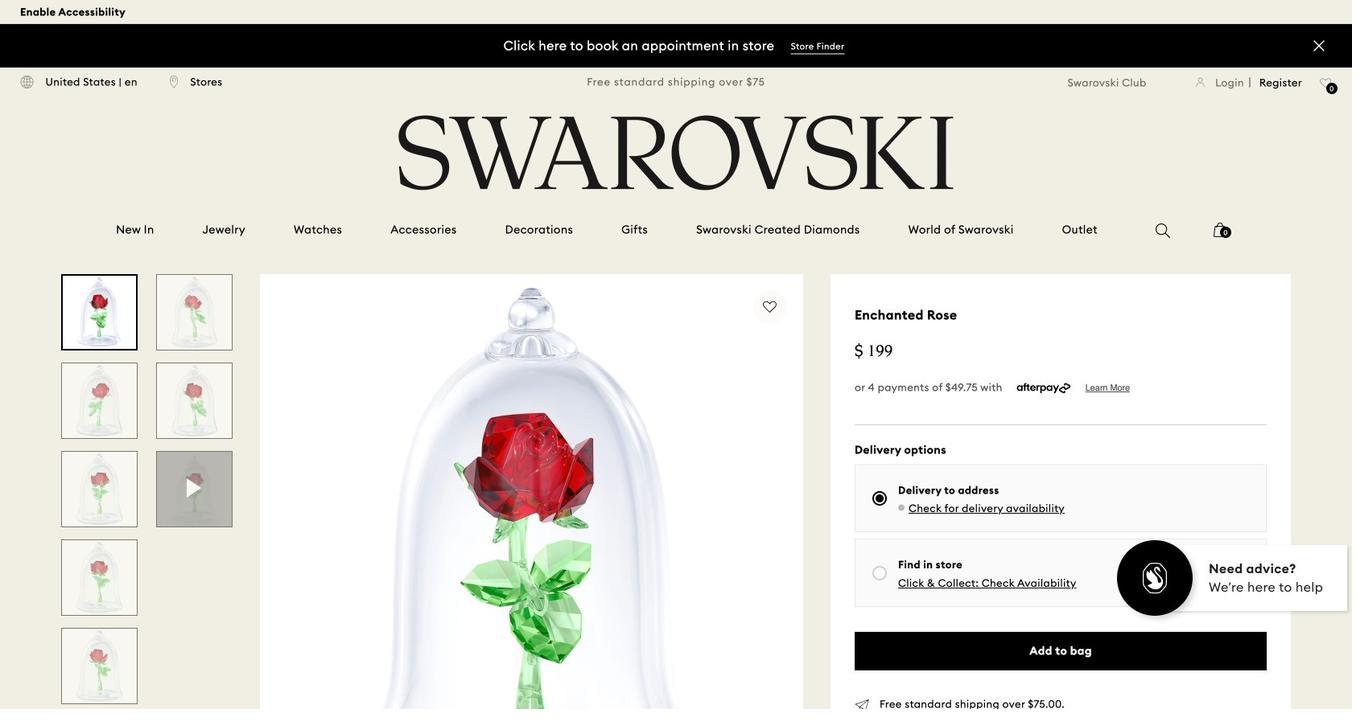 Task type: vqa. For each thing, say whether or not it's contained in the screenshot.
'Store Finder'
no



Task type: locate. For each thing, give the bounding box(es) containing it.
live chat icon, click to open the live chat pane. image
[[1115, 538, 1352, 625]]

None radio
[[872, 492, 887, 506]]

enchanted rose - swarovski, 5230478 image
[[61, 274, 138, 351], [156, 274, 233, 351], [260, 274, 803, 710], [61, 363, 138, 439], [156, 363, 233, 439], [61, 452, 138, 528], [156, 452, 233, 528], [61, 540, 138, 617], [61, 629, 138, 705]]

left-locator image image
[[170, 75, 179, 89]]

None radio
[[872, 566, 887, 581]]

country-selector image image
[[20, 75, 34, 89]]

shipping image
[[855, 700, 869, 710]]

left login image
[[1197, 77, 1205, 88]]

unavailable image
[[898, 505, 905, 512]]

search image image
[[1156, 224, 1170, 238]]

8 of 8 group
[[156, 452, 233, 528]]

cart-mobile image image
[[1214, 223, 1227, 237]]



Task type: describe. For each thing, give the bounding box(es) containing it.
swarovski image
[[393, 115, 959, 191]]

left-wishlist image image
[[1320, 78, 1332, 89]]

wishlist icon image
[[763, 301, 778, 314]]



